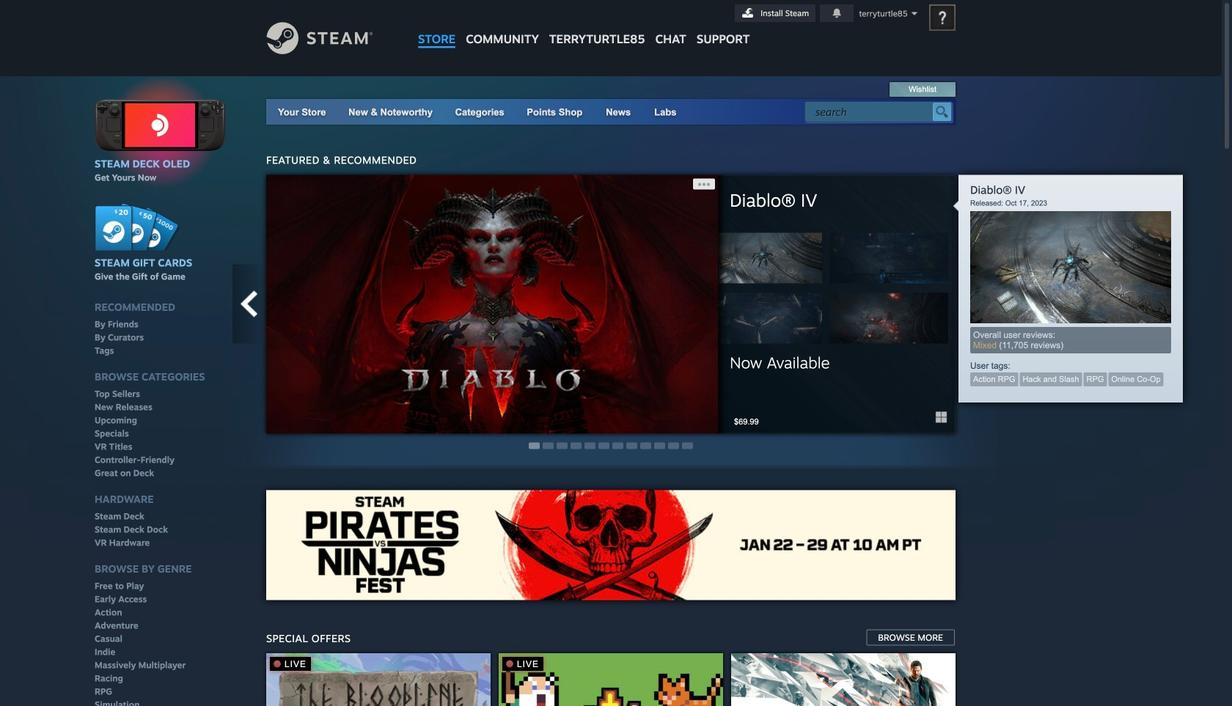 Task type: describe. For each thing, give the bounding box(es) containing it.
2 midweek deal image from the left
[[499, 654, 723, 707]]

search search field
[[816, 103, 930, 122]]

terryturtle85 image
[[930, 5, 955, 30]]

1 midweek deal image from the left
[[266, 654, 491, 707]]



Task type: locate. For each thing, give the bounding box(es) containing it.
None search field
[[805, 101, 953, 123]]

quantum break image
[[731, 654, 956, 707]]

0 horizontal spatial midweek deal image
[[266, 654, 491, 707]]

link to the steam homepage image
[[266, 22, 395, 54]]

global menu navigation
[[413, 0, 755, 53]]

account menu navigation
[[735, 4, 925, 23]]

midweek deal image
[[266, 654, 491, 707], [499, 654, 723, 707]]

1 horizontal spatial midweek deal image
[[499, 654, 723, 707]]



Task type: vqa. For each thing, say whether or not it's contained in the screenshot.
Midweek Deal image to the right
yes



